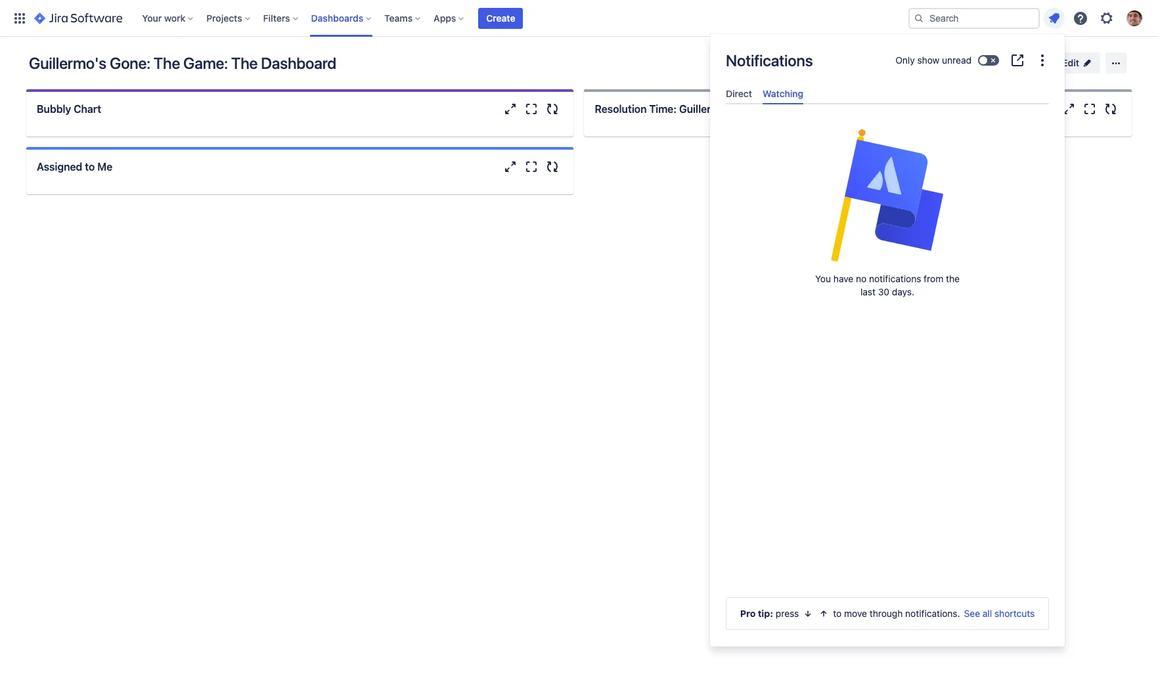 Task type: vqa. For each thing, say whether or not it's contained in the screenshot.
you must be invited or approved by a member to join this team. Icon
no



Task type: locate. For each thing, give the bounding box(es) containing it.
only show unread
[[896, 55, 972, 66]]

edit icon image
[[1082, 58, 1093, 68]]

maximize bubbly chart image
[[524, 101, 540, 117]]

1 vertical spatial to
[[834, 609, 842, 620]]

last
[[861, 287, 876, 298]]

notifications.
[[906, 609, 961, 620]]

to right arrow up icon
[[834, 609, 842, 620]]

tab list
[[721, 83, 1055, 105]]

guillermo's down direct
[[680, 103, 736, 115]]

1 horizontal spatial the
[[231, 54, 258, 72]]

1 horizontal spatial to
[[834, 609, 842, 620]]

assigned to me
[[37, 161, 112, 173]]

guillermo's gone: the game: the dashboard
[[29, 54, 336, 72]]

1 vertical spatial gone:
[[738, 103, 767, 115]]

jira software image
[[34, 10, 122, 26], [34, 10, 122, 26]]

through
[[870, 609, 903, 620]]

tip:
[[758, 609, 774, 620]]

pro tip: press
[[741, 609, 799, 620]]

projects button
[[203, 8, 255, 29]]

to
[[85, 161, 95, 173], [834, 609, 842, 620]]

gone: down the your
[[110, 54, 150, 72]]

resolution time: guillermo's gone: the game
[[595, 103, 820, 115]]

direct
[[726, 88, 753, 99]]

time:
[[650, 103, 677, 115]]

to move through notifications.
[[834, 609, 961, 620]]

apps
[[434, 12, 456, 23]]

the right game:
[[231, 54, 258, 72]]

0 horizontal spatial the
[[154, 54, 180, 72]]

1 vertical spatial guillermo's
[[680, 103, 736, 115]]

edit
[[1063, 57, 1080, 68]]

apps button
[[430, 8, 470, 29]]

teams
[[385, 12, 413, 23]]

the
[[154, 54, 180, 72], [231, 54, 258, 72], [770, 103, 788, 115]]

2 horizontal spatial the
[[770, 103, 788, 115]]

0 horizontal spatial guillermo's
[[29, 54, 106, 72]]

press
[[776, 609, 799, 620]]

game:
[[183, 54, 228, 72]]

the down watching
[[770, 103, 788, 115]]

banner containing your work
[[0, 0, 1159, 37]]

unread
[[943, 55, 972, 66]]

create
[[487, 12, 516, 23]]

filters button
[[259, 8, 303, 29]]

banner
[[0, 0, 1159, 37]]

watching tab panel
[[721, 105, 1055, 116]]

30
[[879, 287, 890, 298]]

guillermo's up bubbly chart
[[29, 54, 106, 72]]

show
[[918, 55, 940, 66]]

only
[[896, 55, 915, 66]]

0 vertical spatial to
[[85, 161, 95, 173]]

0 horizontal spatial to
[[85, 161, 95, 173]]

to inside notifications dialog
[[834, 609, 842, 620]]

you
[[816, 274, 831, 285]]

assigned
[[37, 161, 82, 173]]

arrow up image
[[819, 609, 830, 620]]

1 horizontal spatial guillermo's
[[680, 103, 736, 115]]

gone:
[[110, 54, 150, 72], [738, 103, 767, 115]]

you have no notifications from the last 30 days.
[[816, 274, 960, 298]]

the for resolution
[[770, 103, 788, 115]]

help image
[[1073, 10, 1089, 26]]

refresh button
[[987, 53, 1050, 74]]

notifications image
[[1047, 10, 1063, 26]]

Search field
[[909, 8, 1040, 29]]

the left game:
[[154, 54, 180, 72]]

bubbly chart
[[37, 103, 101, 115]]

guillermo's
[[29, 54, 106, 72], [680, 103, 736, 115]]

pro
[[741, 609, 756, 620]]

1 horizontal spatial gone:
[[738, 103, 767, 115]]

open notifications in a new tab image
[[1010, 53, 1026, 68]]

0 vertical spatial guillermo's
[[29, 54, 106, 72]]

to left the me
[[85, 161, 95, 173]]

the for guillermo's
[[231, 54, 258, 72]]

notifications dialog
[[710, 34, 1065, 647]]

0 horizontal spatial gone:
[[110, 54, 150, 72]]

primary element
[[8, 0, 909, 36]]

gone: down direct
[[738, 103, 767, 115]]

tab list containing direct
[[721, 83, 1055, 105]]

more image
[[1035, 53, 1051, 68]]



Task type: describe. For each thing, give the bounding box(es) containing it.
from
[[924, 274, 944, 285]]

notifications
[[870, 274, 922, 285]]

dashboards
[[311, 12, 364, 23]]

move
[[845, 609, 868, 620]]

notifications
[[726, 51, 813, 70]]

projects
[[207, 12, 242, 23]]

dashboards button
[[307, 8, 377, 29]]

star guillermo's gone: the game: the dashboard image
[[963, 56, 979, 72]]

appswitcher icon image
[[12, 10, 28, 26]]

arrow down image
[[803, 609, 814, 620]]

maximize resolution time: guillermo's gone: the game image
[[1082, 101, 1098, 117]]

the
[[946, 274, 960, 285]]

refresh
[[995, 57, 1029, 68]]

refresh bubbly chart image
[[545, 101, 561, 117]]

teams button
[[381, 8, 426, 29]]

resolution
[[595, 103, 647, 115]]

have
[[834, 274, 854, 285]]

chart
[[74, 103, 101, 115]]

days.
[[892, 287, 915, 298]]

work
[[164, 12, 185, 23]]

see all shortcuts
[[965, 609, 1035, 620]]

dashboard
[[261, 54, 336, 72]]

search image
[[914, 13, 925, 23]]

settings image
[[1100, 10, 1115, 26]]

see all shortcuts button
[[965, 608, 1035, 621]]

me
[[97, 161, 112, 173]]

your profile and settings image
[[1127, 10, 1143, 26]]

game
[[791, 103, 820, 115]]

more dashboard actions image
[[1109, 55, 1125, 71]]

bubbly
[[37, 103, 71, 115]]

0 vertical spatial gone:
[[110, 54, 150, 72]]

filters
[[263, 12, 290, 23]]

all
[[983, 609, 993, 620]]

your work
[[142, 12, 185, 23]]

refresh resolution time: guillermo's gone: the game image
[[1104, 101, 1119, 117]]

edit link
[[1055, 53, 1101, 74]]

watching
[[763, 88, 804, 99]]

see
[[965, 609, 981, 620]]

refresh assigned to me image
[[545, 159, 561, 175]]

shortcuts
[[995, 609, 1035, 620]]

expand assigned to me image
[[503, 159, 519, 175]]

expand bubbly chart image
[[503, 101, 519, 117]]

create button
[[479, 8, 523, 29]]

maximize assigned to me image
[[524, 159, 540, 175]]

expand resolution time: guillermo's gone: the game image
[[1061, 101, 1077, 117]]

your
[[142, 12, 162, 23]]

tab list inside notifications dialog
[[721, 83, 1055, 105]]

no
[[856, 274, 867, 285]]

your work button
[[138, 8, 199, 29]]

refresh image
[[1031, 58, 1042, 68]]



